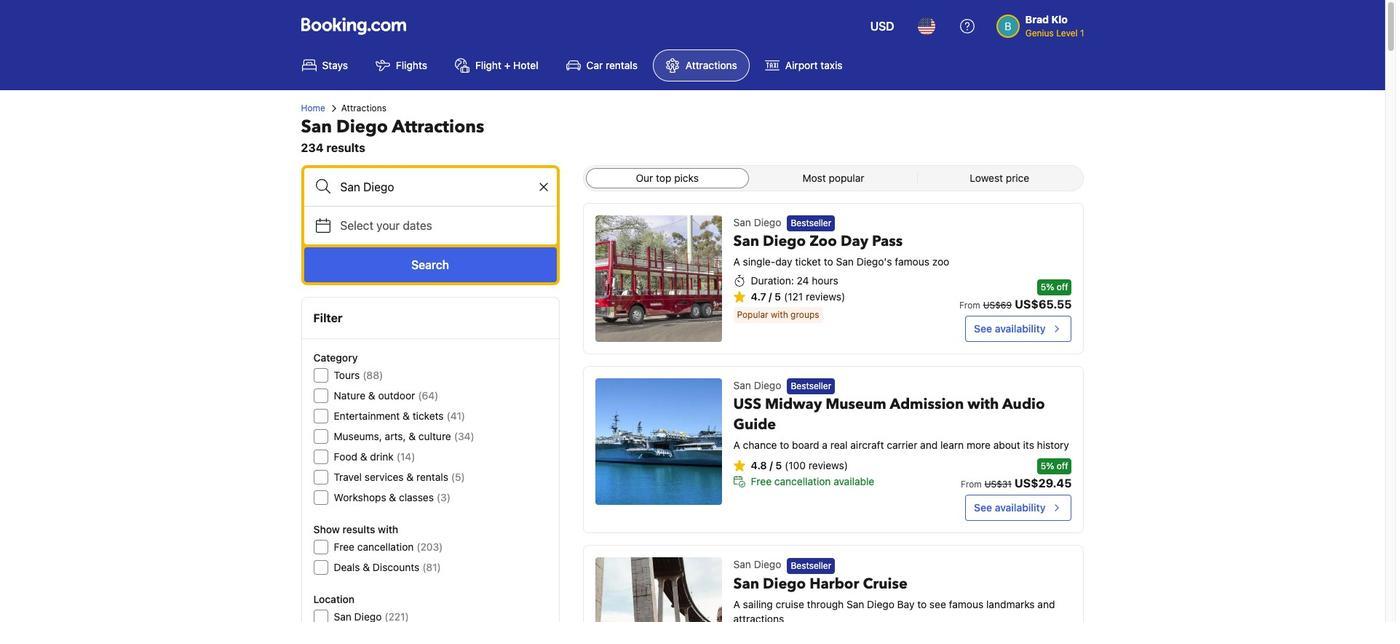 Task type: describe. For each thing, give the bounding box(es) containing it.
show results with
[[313, 523, 398, 536]]

food
[[334, 451, 357, 463]]

single-
[[743, 256, 775, 268]]

cruise
[[863, 574, 908, 594]]

see availability for san diego zoo day pass
[[974, 323, 1046, 335]]

san inside san diego attractions 234 results
[[301, 115, 332, 139]]

aircraft
[[851, 439, 884, 452]]

travel services & rentals (5)
[[334, 471, 465, 483]]

admission
[[890, 395, 964, 414]]

available
[[834, 476, 875, 488]]

search
[[411, 258, 449, 272]]

& for discounts
[[363, 561, 370, 574]]

hours
[[812, 275, 838, 287]]

landmarks
[[986, 598, 1035, 611]]

from for with
[[961, 479, 982, 490]]

harbor
[[810, 574, 859, 594]]

off for san diego zoo day pass
[[1057, 282, 1068, 293]]

5 for 4.7 / 5
[[775, 291, 781, 303]]

a
[[822, 439, 828, 452]]

your
[[377, 219, 400, 232]]

famous inside san diego zoo day pass a single-day ticket to san diego's famous zoo
[[895, 256, 930, 268]]

discounts
[[373, 561, 420, 574]]

our top picks
[[636, 172, 699, 184]]

diego up single-
[[754, 216, 781, 229]]

deals
[[334, 561, 360, 574]]

learn
[[941, 439, 964, 452]]

(34)
[[454, 430, 474, 443]]

diego down cruise
[[867, 598, 895, 611]]

to inside the san diego harbor cruise a sailing cruise through san diego bay to see famous landmarks and attractions
[[917, 598, 927, 611]]

uss
[[734, 395, 761, 414]]

5 for 4.8 / 5
[[775, 460, 782, 472]]

outdoor
[[378, 389, 415, 402]]

diego inside san diego zoo day pass a single-day ticket to san diego's famous zoo
[[763, 232, 806, 251]]

free cancellation available
[[751, 476, 875, 488]]

usd
[[870, 20, 894, 33]]

nature
[[334, 389, 366, 402]]

popular
[[829, 172, 865, 184]]

show
[[313, 523, 340, 536]]

0 vertical spatial rentals
[[606, 59, 638, 71]]

flight + hotel
[[475, 59, 538, 71]]

bestseller for zoo
[[791, 218, 832, 229]]

& for classes
[[389, 491, 396, 504]]

lowest price
[[970, 172, 1030, 184]]

to for midway
[[780, 439, 789, 452]]

from for pass
[[959, 300, 980, 311]]

(88)
[[363, 369, 383, 381]]

san diego harbor cruise image
[[595, 558, 722, 622]]

top
[[656, 172, 672, 184]]

& down (14)
[[406, 471, 414, 483]]

/ for 4.7
[[769, 291, 772, 303]]

uss midway museum admission with audio guide a chance to board a real aircraft carrier and learn more about its history
[[734, 395, 1069, 452]]

through
[[807, 598, 844, 611]]

workshops & classes (3)
[[334, 491, 451, 504]]

free cancellation (203)
[[334, 541, 443, 553]]

a inside san diego zoo day pass a single-day ticket to san diego's famous zoo
[[734, 256, 740, 268]]

(3)
[[437, 491, 451, 504]]

brad klo genius level 1
[[1026, 13, 1084, 39]]

see
[[930, 598, 946, 611]]

0 horizontal spatial with
[[378, 523, 398, 536]]

4.7 / 5 (121 reviews)
[[751, 291, 845, 303]]

us$31
[[985, 479, 1012, 490]]

car rentals
[[586, 59, 638, 71]]

stays link
[[289, 50, 360, 82]]

zoo
[[810, 232, 837, 251]]

cancellation for available
[[775, 476, 831, 488]]

about
[[994, 439, 1021, 452]]

attractions
[[734, 613, 784, 622]]

see for with
[[974, 502, 992, 514]]

& for drink
[[360, 451, 367, 463]]

most popular
[[803, 172, 865, 184]]

real
[[830, 439, 848, 452]]

entertainment
[[334, 410, 400, 422]]

5% off from us$69 us$65.55
[[959, 282, 1072, 311]]

day
[[841, 232, 869, 251]]

diego inside san diego attractions 234 results
[[336, 115, 388, 139]]

arts,
[[385, 430, 406, 443]]

& for outdoor
[[368, 389, 375, 402]]

0 horizontal spatial attractions
[[341, 103, 387, 114]]

hotel
[[513, 59, 538, 71]]

a inside the san diego harbor cruise a sailing cruise through san diego bay to see famous landmarks and attractions
[[734, 598, 740, 611]]

uss midway museum admission with audio guide image
[[595, 379, 722, 505]]

airport taxis link
[[753, 50, 855, 82]]

pass
[[872, 232, 903, 251]]

museums, arts, & culture (34)
[[334, 430, 474, 443]]

genius
[[1026, 28, 1054, 39]]

& right arts, at left bottom
[[409, 430, 416, 443]]

0 horizontal spatial rentals
[[416, 471, 448, 483]]

zoo
[[932, 256, 949, 268]]

car rentals link
[[554, 50, 650, 82]]

off for uss midway museum admission with audio guide
[[1057, 461, 1068, 472]]

home
[[301, 103, 325, 114]]

san diego zoo day pass image
[[595, 215, 722, 342]]

us$65.55
[[1015, 298, 1072, 311]]

filter
[[313, 312, 343, 325]]

museums,
[[334, 430, 382, 443]]

select
[[340, 219, 374, 232]]

availability for uss midway museum admission with audio guide
[[995, 502, 1046, 514]]

san diego harbor cruise a sailing cruise through san diego bay to see famous landmarks and attractions
[[734, 574, 1055, 622]]

cruise
[[776, 598, 804, 611]]

5% off from us$31 us$29.45
[[961, 461, 1072, 490]]

famous inside the san diego harbor cruise a sailing cruise through san diego bay to see famous landmarks and attractions
[[949, 598, 984, 611]]

/ for 4.8
[[770, 460, 773, 472]]

4.8 / 5 (100 reviews)
[[751, 460, 848, 472]]

diego up uss
[[754, 379, 781, 392]]

flight
[[475, 59, 502, 71]]

klo
[[1052, 13, 1068, 25]]

audio
[[1002, 395, 1045, 414]]

and for cruise
[[1038, 598, 1055, 611]]

popular with groups
[[737, 310, 819, 321]]



Task type: locate. For each thing, give the bounding box(es) containing it.
Where are you going? search field
[[304, 168, 557, 206]]

1 vertical spatial reviews)
[[809, 460, 848, 472]]

& up museums, arts, & culture (34)
[[403, 410, 410, 422]]

drink
[[370, 451, 394, 463]]

1 vertical spatial off
[[1057, 461, 1068, 472]]

0 vertical spatial cancellation
[[775, 476, 831, 488]]

attractions inside san diego attractions 234 results
[[392, 115, 484, 139]]

off
[[1057, 282, 1068, 293], [1057, 461, 1068, 472]]

famous right see
[[949, 598, 984, 611]]

duration:
[[751, 275, 794, 287]]

your account menu brad klo genius level 1 element
[[996, 7, 1090, 40]]

1 vertical spatial /
[[770, 460, 773, 472]]

reviews) for 4.8 / 5 (100 reviews)
[[809, 460, 848, 472]]

a left single-
[[734, 256, 740, 268]]

& right deals
[[363, 561, 370, 574]]

0 vertical spatial off
[[1057, 282, 1068, 293]]

search button
[[304, 248, 557, 282]]

1 vertical spatial free
[[334, 541, 355, 553]]

reviews) down hours
[[806, 291, 845, 303]]

1 vertical spatial 5
[[775, 460, 782, 472]]

2 see from the top
[[974, 502, 992, 514]]

to left 'board' at the right bottom of page
[[780, 439, 789, 452]]

and right landmarks in the bottom right of the page
[[1038, 598, 1055, 611]]

to up hours
[[824, 256, 833, 268]]

with inside uss midway museum admission with audio guide a chance to board a real aircraft carrier and learn more about its history
[[968, 395, 999, 414]]

tickets
[[413, 410, 444, 422]]

0 horizontal spatial cancellation
[[357, 541, 414, 553]]

0 horizontal spatial to
[[780, 439, 789, 452]]

our
[[636, 172, 653, 184]]

5% up us$65.55
[[1041, 282, 1054, 293]]

off inside 5% off from us$31 us$29.45
[[1057, 461, 1068, 472]]

1 vertical spatial bestseller
[[791, 381, 832, 392]]

1 horizontal spatial and
[[1038, 598, 1055, 611]]

1 vertical spatial and
[[1038, 598, 1055, 611]]

with down (121
[[771, 310, 788, 321]]

(5)
[[451, 471, 465, 483]]

0 vertical spatial 5%
[[1041, 282, 1054, 293]]

a left chance
[[734, 439, 740, 452]]

5%
[[1041, 282, 1054, 293], [1041, 461, 1054, 472]]

off down history
[[1057, 461, 1068, 472]]

deals & discounts (81)
[[334, 561, 441, 574]]

to for diego
[[824, 256, 833, 268]]

from inside 5% off from us$31 us$29.45
[[961, 479, 982, 490]]

reviews) down a
[[809, 460, 848, 472]]

select your dates
[[340, 219, 432, 232]]

1 vertical spatial results
[[343, 523, 375, 536]]

1 bestseller from the top
[[791, 218, 832, 229]]

chance
[[743, 439, 777, 452]]

services
[[365, 471, 404, 483]]

1 horizontal spatial cancellation
[[775, 476, 831, 488]]

entertainment & tickets (41)
[[334, 410, 465, 422]]

airport
[[785, 59, 818, 71]]

0 vertical spatial results
[[326, 141, 365, 154]]

1 vertical spatial a
[[734, 439, 740, 452]]

1 vertical spatial see
[[974, 502, 992, 514]]

bestseller up harbor
[[791, 560, 832, 571]]

more
[[967, 439, 991, 452]]

diego up day
[[763, 232, 806, 251]]

airport taxis
[[785, 59, 843, 71]]

san diego up single-
[[734, 216, 781, 229]]

2 horizontal spatial attractions
[[686, 59, 737, 71]]

see down us$31
[[974, 502, 992, 514]]

cancellation
[[775, 476, 831, 488], [357, 541, 414, 553]]

and left learn
[[920, 439, 938, 452]]

3 a from the top
[[734, 598, 740, 611]]

1 vertical spatial famous
[[949, 598, 984, 611]]

1 vertical spatial with
[[968, 395, 999, 414]]

5% for san diego zoo day pass
[[1041, 282, 1054, 293]]

(14)
[[397, 451, 415, 463]]

1 horizontal spatial with
[[771, 310, 788, 321]]

san diego up sailing
[[734, 559, 781, 571]]

san
[[301, 115, 332, 139], [734, 216, 751, 229], [734, 232, 759, 251], [836, 256, 854, 268], [734, 379, 751, 392], [734, 559, 751, 571], [734, 574, 759, 594], [847, 598, 864, 611]]

stays
[[322, 59, 348, 71]]

popular
[[737, 310, 769, 321]]

1 vertical spatial see availability
[[974, 502, 1046, 514]]

1 horizontal spatial famous
[[949, 598, 984, 611]]

0 vertical spatial from
[[959, 300, 980, 311]]

san diego zoo day pass a single-day ticket to san diego's famous zoo
[[734, 232, 949, 268]]

museum
[[826, 395, 887, 414]]

0 vertical spatial see availability
[[974, 323, 1046, 335]]

0 horizontal spatial free
[[334, 541, 355, 553]]

5% inside 5% off from us$31 us$29.45
[[1041, 461, 1054, 472]]

(81)
[[422, 561, 441, 574]]

availability down "us$69"
[[995, 323, 1046, 335]]

results inside san diego attractions 234 results
[[326, 141, 365, 154]]

and inside the san diego harbor cruise a sailing cruise through san diego bay to see famous landmarks and attractions
[[1038, 598, 1055, 611]]

rentals
[[606, 59, 638, 71], [416, 471, 448, 483]]

see down "us$69"
[[974, 323, 992, 335]]

availability down us$31
[[995, 502, 1046, 514]]

0 vertical spatial a
[[734, 256, 740, 268]]

bestseller up midway
[[791, 381, 832, 392]]

to inside uss midway museum admission with audio guide a chance to board a real aircraft carrier and learn more about its history
[[780, 439, 789, 452]]

san diego
[[734, 216, 781, 229], [734, 379, 781, 392], [734, 559, 781, 571]]

+
[[504, 59, 511, 71]]

booking.com image
[[301, 17, 406, 35]]

tours (88)
[[334, 369, 383, 381]]

1 vertical spatial to
[[780, 439, 789, 452]]

free
[[751, 476, 772, 488], [334, 541, 355, 553]]

1 see availability from the top
[[974, 323, 1046, 335]]

to left see
[[917, 598, 927, 611]]

2 vertical spatial attractions
[[392, 115, 484, 139]]

2 availability from the top
[[995, 502, 1046, 514]]

see availability for uss midway museum admission with audio guide
[[974, 502, 1046, 514]]

1 availability from the top
[[995, 323, 1046, 335]]

brad
[[1026, 13, 1049, 25]]

see availability down us$31
[[974, 502, 1046, 514]]

cancellation down '4.8 / 5 (100 reviews)'
[[775, 476, 831, 488]]

workshops
[[334, 491, 386, 504]]

1 vertical spatial 5%
[[1041, 461, 1054, 472]]

see
[[974, 323, 992, 335], [974, 502, 992, 514]]

1 vertical spatial attractions
[[341, 103, 387, 114]]

/ right '4.7'
[[769, 291, 772, 303]]

price
[[1006, 172, 1030, 184]]

1 a from the top
[[734, 256, 740, 268]]

results
[[326, 141, 365, 154], [343, 523, 375, 536]]

1 horizontal spatial free
[[751, 476, 772, 488]]

dates
[[403, 219, 432, 232]]

with up free cancellation (203)
[[378, 523, 398, 536]]

see availability
[[974, 323, 1046, 335], [974, 502, 1046, 514]]

flights link
[[363, 50, 440, 82]]

2 see availability from the top
[[974, 502, 1046, 514]]

free down 4.8
[[751, 476, 772, 488]]

bestseller for museum
[[791, 381, 832, 392]]

a inside uss midway museum admission with audio guide a chance to board a real aircraft carrier and learn more about its history
[[734, 439, 740, 452]]

diego's
[[857, 256, 892, 268]]

2 horizontal spatial with
[[968, 395, 999, 414]]

off inside "5% off from us$69 us$65.55"
[[1057, 282, 1068, 293]]

1 horizontal spatial attractions
[[392, 115, 484, 139]]

0 vertical spatial san diego
[[734, 216, 781, 229]]

0 horizontal spatial famous
[[895, 256, 930, 268]]

food & drink (14)
[[334, 451, 415, 463]]

lowest
[[970, 172, 1003, 184]]

5 left (100
[[775, 460, 782, 472]]

3 bestseller from the top
[[791, 560, 832, 571]]

board
[[792, 439, 819, 452]]

results right 234
[[326, 141, 365, 154]]

location
[[313, 593, 355, 606]]

san diego for san diego zoo day pass
[[734, 216, 781, 229]]

2 vertical spatial san diego
[[734, 559, 781, 571]]

1 san diego from the top
[[734, 216, 781, 229]]

2 5% from the top
[[1041, 461, 1054, 472]]

0 vertical spatial 5
[[775, 291, 781, 303]]

0 vertical spatial and
[[920, 439, 938, 452]]

5% up us$29.45
[[1041, 461, 1054, 472]]

travel
[[334, 471, 362, 483]]

1 vertical spatial rentals
[[416, 471, 448, 483]]

0 vertical spatial reviews)
[[806, 291, 845, 303]]

0 vertical spatial /
[[769, 291, 772, 303]]

usd button
[[862, 9, 903, 44]]

1 horizontal spatial to
[[824, 256, 833, 268]]

& down travel services & rentals (5) at the left of page
[[389, 491, 396, 504]]

with left audio
[[968, 395, 999, 414]]

rentals right car
[[606, 59, 638, 71]]

availability
[[995, 323, 1046, 335], [995, 502, 1046, 514]]

2 vertical spatial with
[[378, 523, 398, 536]]

see for pass
[[974, 323, 992, 335]]

2 san diego from the top
[[734, 379, 781, 392]]

san diego attractions 234 results
[[301, 115, 484, 154]]

2 vertical spatial a
[[734, 598, 740, 611]]

& for tickets
[[403, 410, 410, 422]]

3 san diego from the top
[[734, 559, 781, 571]]

from inside "5% off from us$69 us$65.55"
[[959, 300, 980, 311]]

free up deals
[[334, 541, 355, 553]]

bay
[[897, 598, 915, 611]]

flights
[[396, 59, 427, 71]]

day
[[775, 256, 792, 268]]

0 vertical spatial availability
[[995, 323, 1046, 335]]

(41)
[[447, 410, 465, 422]]

cancellation up the deals & discounts (81)
[[357, 541, 414, 553]]

attractions link
[[653, 50, 750, 82]]

free for free cancellation available
[[751, 476, 772, 488]]

5% for uss midway museum admission with audio guide
[[1041, 461, 1054, 472]]

availability for san diego zoo day pass
[[995, 323, 1046, 335]]

0 vertical spatial with
[[771, 310, 788, 321]]

2 horizontal spatial to
[[917, 598, 927, 611]]

free for free cancellation (203)
[[334, 541, 355, 553]]

famous left zoo
[[895, 256, 930, 268]]

(64)
[[418, 389, 439, 402]]

cancellation for (203)
[[357, 541, 414, 553]]

& down (88)
[[368, 389, 375, 402]]

0 vertical spatial free
[[751, 476, 772, 488]]

us$29.45
[[1015, 477, 1072, 490]]

diego up 'cruise'
[[763, 574, 806, 594]]

0 vertical spatial bestseller
[[791, 218, 832, 229]]

a left sailing
[[734, 598, 740, 611]]

most
[[803, 172, 826, 184]]

2 vertical spatial bestseller
[[791, 560, 832, 571]]

from left us$31
[[961, 479, 982, 490]]

and for admission
[[920, 439, 938, 452]]

2 a from the top
[[734, 439, 740, 452]]

1 5% from the top
[[1041, 282, 1054, 293]]

bestseller for harbor
[[791, 560, 832, 571]]

2 vertical spatial to
[[917, 598, 927, 611]]

5% inside "5% off from us$69 us$65.55"
[[1041, 282, 1054, 293]]

to inside san diego zoo day pass a single-day ticket to san diego's famous zoo
[[824, 256, 833, 268]]

(121
[[784, 291, 803, 303]]

and inside uss midway museum admission with audio guide a chance to board a real aircraft carrier and learn more about its history
[[920, 439, 938, 452]]

5 left (121
[[775, 291, 781, 303]]

& left drink
[[360, 451, 367, 463]]

0 vertical spatial famous
[[895, 256, 930, 268]]

bestseller up 'zoo'
[[791, 218, 832, 229]]

groups
[[791, 310, 819, 321]]

bestseller
[[791, 218, 832, 229], [791, 381, 832, 392], [791, 560, 832, 571]]

2 off from the top
[[1057, 461, 1068, 472]]

diego up sailing
[[754, 559, 781, 571]]

a
[[734, 256, 740, 268], [734, 439, 740, 452], [734, 598, 740, 611]]

level
[[1056, 28, 1078, 39]]

0 vertical spatial attractions
[[686, 59, 737, 71]]

san diego for san diego harbor cruise
[[734, 559, 781, 571]]

classes
[[399, 491, 434, 504]]

from
[[959, 300, 980, 311], [961, 479, 982, 490]]

1 vertical spatial cancellation
[[357, 541, 414, 553]]

1 off from the top
[[1057, 282, 1068, 293]]

1 horizontal spatial rentals
[[606, 59, 638, 71]]

0 horizontal spatial and
[[920, 439, 938, 452]]

duration: 24 hours
[[751, 275, 838, 287]]

with
[[771, 310, 788, 321], [968, 395, 999, 414], [378, 523, 398, 536]]

1 vertical spatial from
[[961, 479, 982, 490]]

rentals up (3) on the bottom of page
[[416, 471, 448, 483]]

2 bestseller from the top
[[791, 381, 832, 392]]

off up us$65.55
[[1057, 282, 1068, 293]]

1 see from the top
[[974, 323, 992, 335]]

1 vertical spatial san diego
[[734, 379, 781, 392]]

0 vertical spatial see
[[974, 323, 992, 335]]

san diego up uss
[[734, 379, 781, 392]]

san diego for uss midway museum admission with audio guide
[[734, 379, 781, 392]]

tours
[[334, 369, 360, 381]]

reviews) for 4.7 / 5 (121 reviews)
[[806, 291, 845, 303]]

results down workshops
[[343, 523, 375, 536]]

1 vertical spatial availability
[[995, 502, 1046, 514]]

home link
[[301, 102, 325, 115]]

(100
[[785, 460, 806, 472]]

from left "us$69"
[[959, 300, 980, 311]]

/ right 4.8
[[770, 460, 773, 472]]

24
[[797, 275, 809, 287]]

diego right home link
[[336, 115, 388, 139]]

midway
[[765, 395, 822, 414]]

us$69
[[983, 300, 1012, 311]]

see availability down "us$69"
[[974, 323, 1046, 335]]

0 vertical spatial to
[[824, 256, 833, 268]]



Task type: vqa. For each thing, say whether or not it's contained in the screenshot.
THE "UNDER"
no



